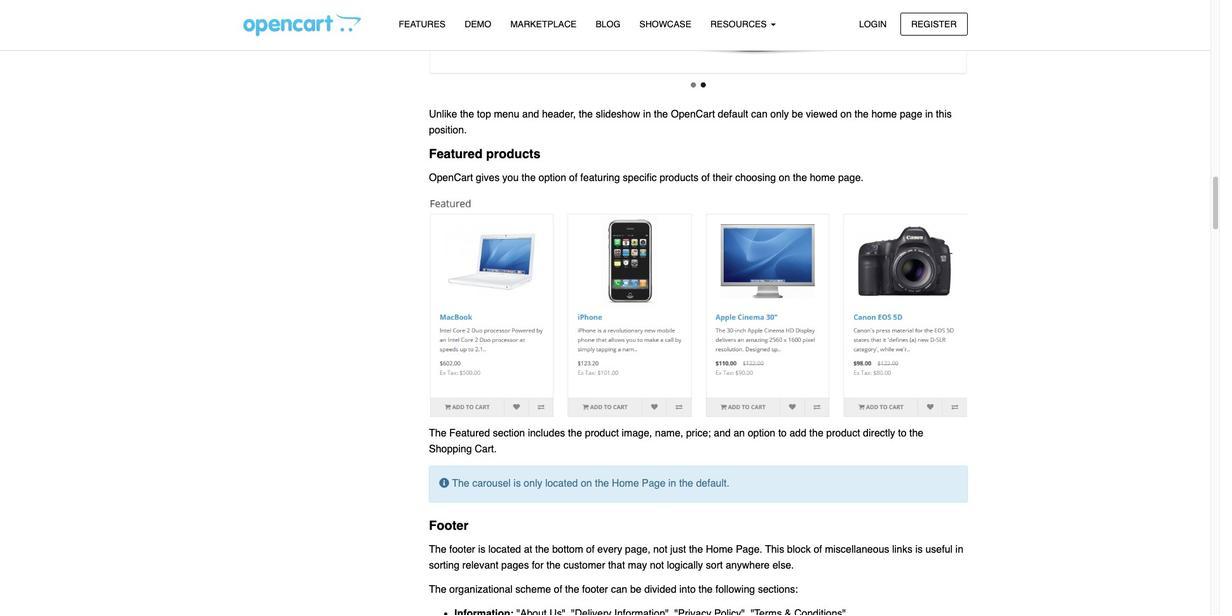 Task type: describe. For each thing, give the bounding box(es) containing it.
the down customer
[[565, 584, 579, 596]]

the right header,
[[579, 108, 593, 120]]

this
[[765, 544, 784, 555]]

every
[[597, 544, 622, 555]]

divided
[[644, 584, 677, 596]]

blog
[[596, 19, 620, 29]]

relevant
[[462, 560, 498, 571]]

links
[[892, 544, 913, 555]]

the left page
[[595, 478, 609, 490]]

in right slideshow
[[643, 108, 651, 120]]

the carousel is only located on the home page in the default. alert
[[429, 466, 967, 503]]

add
[[790, 428, 807, 439]]

footer inside "the footer is located at the bottom of every page, not just the home page. this block of miscellaneous links is useful in sorting relevant pages for the customer that may not logically sort anywhere else."
[[449, 544, 475, 555]]

bottom
[[552, 544, 583, 555]]

only inside the carousel is only located on the home page in the default. "alert"
[[524, 478, 542, 490]]

login
[[859, 19, 887, 29]]

useful
[[926, 544, 953, 555]]

this
[[936, 108, 952, 120]]

customer
[[563, 560, 605, 571]]

located inside "the footer is located at the bottom of every page, not just the home page. this block of miscellaneous links is useful in sorting relevant pages for the customer that may not logically sort anywhere else."
[[488, 544, 521, 555]]

top
[[477, 108, 491, 120]]

the footer is located at the bottom of every page, not just the home page. this block of miscellaneous links is useful in sorting relevant pages for the customer that may not logically sort anywhere else.
[[429, 544, 963, 571]]

option inside the featured section includes the product image, name, price; and an option to add the product directly to the shopping cart.
[[748, 428, 775, 439]]

following
[[716, 584, 755, 596]]

1 to from the left
[[778, 428, 787, 439]]

0 horizontal spatial option
[[539, 172, 566, 184]]

sort
[[706, 560, 723, 571]]

can inside unlike the top menu and header, the slideshow in the opencart default can only be viewed on the home page in this position.
[[751, 108, 768, 120]]

page,
[[625, 544, 650, 555]]

blog link
[[586, 13, 630, 36]]

login link
[[848, 12, 898, 36]]

demo
[[465, 19, 491, 29]]

menu
[[494, 108, 519, 120]]

page
[[900, 108, 922, 120]]

1 product from the left
[[585, 428, 619, 439]]

register link
[[900, 12, 967, 36]]

is for carousel
[[514, 478, 521, 490]]

of right scheme
[[554, 584, 562, 596]]

position.
[[429, 125, 467, 136]]

opencart - open source shopping cart solution image
[[243, 13, 361, 36]]

on inside "alert"
[[581, 478, 592, 490]]

0 horizontal spatial products
[[486, 147, 541, 162]]

features link
[[389, 13, 455, 36]]

image,
[[622, 428, 652, 439]]

1 vertical spatial not
[[650, 560, 664, 571]]

price;
[[686, 428, 711, 439]]

page.
[[736, 544, 762, 555]]

resources link
[[701, 13, 785, 36]]

marketplace
[[510, 19, 577, 29]]

footer
[[429, 519, 468, 533]]

demo link
[[455, 13, 501, 36]]

sorting
[[429, 560, 459, 571]]

0 horizontal spatial can
[[611, 584, 627, 596]]

the for the featured section includes the product image, name, price; and an option to add the product directly to the shopping cart.
[[429, 428, 446, 439]]

organizational
[[449, 584, 513, 596]]

of right block
[[814, 544, 822, 555]]

the featured section includes the product image, name, price; and an option to add the product directly to the shopping cart.
[[429, 428, 923, 455]]

is for footer
[[478, 544, 485, 555]]

directly
[[863, 428, 895, 439]]

block
[[787, 544, 811, 555]]

1 vertical spatial on
[[779, 172, 790, 184]]

located inside "alert"
[[545, 478, 578, 490]]

default.
[[696, 478, 729, 490]]

scheme
[[515, 584, 551, 596]]

the right you
[[522, 172, 536, 184]]

anywhere
[[726, 560, 770, 571]]

the left the default.
[[679, 478, 693, 490]]

sections:
[[758, 584, 798, 596]]

features
[[399, 19, 446, 29]]

info circle image
[[439, 478, 449, 488]]

the for the organizational scheme of the footer can be divided into the following sections:
[[429, 584, 446, 596]]

home inside "alert"
[[612, 478, 639, 490]]

viewed
[[806, 108, 838, 120]]

at
[[524, 544, 532, 555]]

the right just
[[689, 544, 703, 555]]



Task type: locate. For each thing, give the bounding box(es) containing it.
home
[[872, 108, 897, 120], [810, 172, 835, 184]]

is right carousel
[[514, 478, 521, 490]]

featured inside the featured section includes the product image, name, price; and an option to add the product directly to the shopping cart.
[[449, 428, 490, 439]]

resources
[[710, 19, 769, 29]]

the right info circle "image"
[[452, 478, 469, 490]]

product left image,
[[585, 428, 619, 439]]

option
[[539, 172, 566, 184], [748, 428, 775, 439]]

1 horizontal spatial be
[[792, 108, 803, 120]]

unlike
[[429, 108, 457, 120]]

1 horizontal spatial located
[[545, 478, 578, 490]]

opencart inside unlike the top menu and header, the slideshow in the opencart default can only be viewed on the home page in this position.
[[671, 108, 715, 120]]

located down includes
[[545, 478, 578, 490]]

0 horizontal spatial be
[[630, 584, 641, 596]]

only right carousel
[[524, 478, 542, 490]]

for
[[532, 560, 544, 571]]

0 vertical spatial home
[[872, 108, 897, 120]]

home inside "the footer is located at the bottom of every page, not just the home page. this block of miscellaneous links is useful in sorting relevant pages for the customer that may not logically sort anywhere else."
[[706, 544, 733, 555]]

products right specific
[[660, 172, 699, 184]]

of left featuring
[[569, 172, 578, 184]]

the carousel is only located on the home page in the default.
[[449, 478, 729, 490]]

front - official featured image
[[429, 194, 967, 418]]

home left page. at the top right of the page
[[810, 172, 835, 184]]

showcase
[[639, 19, 691, 29]]

footer down customer
[[582, 584, 608, 596]]

0 vertical spatial footer
[[449, 544, 475, 555]]

specific
[[623, 172, 657, 184]]

to
[[778, 428, 787, 439], [898, 428, 907, 439]]

0 horizontal spatial and
[[522, 108, 539, 120]]

is inside "alert"
[[514, 478, 521, 490]]

1 horizontal spatial home
[[872, 108, 897, 120]]

0 horizontal spatial footer
[[449, 544, 475, 555]]

0 vertical spatial can
[[751, 108, 768, 120]]

located up pages
[[488, 544, 521, 555]]

name,
[[655, 428, 683, 439]]

0 horizontal spatial product
[[585, 428, 619, 439]]

0 horizontal spatial is
[[478, 544, 485, 555]]

just
[[670, 544, 686, 555]]

product
[[585, 428, 619, 439], [826, 428, 860, 439]]

footer up relevant
[[449, 544, 475, 555]]

marketplace link
[[501, 13, 586, 36]]

2 vertical spatial on
[[581, 478, 592, 490]]

2 horizontal spatial is
[[915, 544, 923, 555]]

the right slideshow
[[654, 108, 668, 120]]

1 horizontal spatial on
[[779, 172, 790, 184]]

and inside the featured section includes the product image, name, price; and an option to add the product directly to the shopping cart.
[[714, 428, 731, 439]]

1 vertical spatial can
[[611, 584, 627, 596]]

1 vertical spatial located
[[488, 544, 521, 555]]

may
[[628, 560, 647, 571]]

1 horizontal spatial products
[[660, 172, 699, 184]]

0 horizontal spatial located
[[488, 544, 521, 555]]

the left top
[[460, 108, 474, 120]]

is right links at the bottom right of page
[[915, 544, 923, 555]]

not left just
[[653, 544, 667, 555]]

the for the footer is located at the bottom of every page, not just the home page. this block of miscellaneous links is useful in sorting relevant pages for the customer that may not logically sort anywhere else.
[[429, 544, 446, 555]]

the right directly
[[909, 428, 923, 439]]

0 horizontal spatial only
[[524, 478, 542, 490]]

0 vertical spatial not
[[653, 544, 667, 555]]

is up relevant
[[478, 544, 485, 555]]

be down may
[[630, 584, 641, 596]]

miscellaneous
[[825, 544, 889, 555]]

else.
[[773, 560, 794, 571]]

0 vertical spatial opencart
[[671, 108, 715, 120]]

gives
[[476, 172, 500, 184]]

pages
[[501, 560, 529, 571]]

opencart
[[671, 108, 715, 120], [429, 172, 473, 184]]

not
[[653, 544, 667, 555], [650, 560, 664, 571]]

home
[[612, 478, 639, 490], [706, 544, 733, 555]]

on inside unlike the top menu and header, the slideshow in the opencart default can only be viewed on the home page in this position.
[[840, 108, 852, 120]]

front - official slideshow image
[[429, 0, 967, 99]]

opencart left gives
[[429, 172, 473, 184]]

featured down position.
[[429, 147, 483, 162]]

0 horizontal spatial home
[[612, 478, 639, 490]]

0 vertical spatial on
[[840, 108, 852, 120]]

of up customer
[[586, 544, 595, 555]]

carousel
[[472, 478, 511, 490]]

into
[[679, 584, 696, 596]]

1 vertical spatial home
[[706, 544, 733, 555]]

0 vertical spatial only
[[770, 108, 789, 120]]

be
[[792, 108, 803, 120], [630, 584, 641, 596]]

in inside "alert"
[[668, 478, 676, 490]]

featured
[[429, 147, 483, 162], [449, 428, 490, 439]]

and
[[522, 108, 539, 120], [714, 428, 731, 439]]

the inside the featured section includes the product image, name, price; and an option to add the product directly to the shopping cart.
[[429, 428, 446, 439]]

header,
[[542, 108, 576, 120]]

and left an
[[714, 428, 731, 439]]

1 horizontal spatial opencart
[[671, 108, 715, 120]]

can right 'default'
[[751, 108, 768, 120]]

section
[[493, 428, 525, 439]]

featured products
[[429, 147, 541, 162]]

2 horizontal spatial on
[[840, 108, 852, 120]]

footer
[[449, 544, 475, 555], [582, 584, 608, 596]]

home inside unlike the top menu and header, the slideshow in the opencart default can only be viewed on the home page in this position.
[[872, 108, 897, 120]]

can down that
[[611, 584, 627, 596]]

page.
[[838, 172, 864, 184]]

the right add
[[809, 428, 823, 439]]

1 horizontal spatial only
[[770, 108, 789, 120]]

only inside unlike the top menu and header, the slideshow in the opencart default can only be viewed on the home page in this position.
[[770, 108, 789, 120]]

cart.
[[475, 444, 497, 455]]

register
[[911, 19, 957, 29]]

1 vertical spatial footer
[[582, 584, 608, 596]]

0 vertical spatial products
[[486, 147, 541, 162]]

1 horizontal spatial is
[[514, 478, 521, 490]]

you
[[502, 172, 519, 184]]

choosing
[[735, 172, 776, 184]]

to left add
[[778, 428, 787, 439]]

0 horizontal spatial on
[[581, 478, 592, 490]]

1 horizontal spatial product
[[826, 428, 860, 439]]

1 horizontal spatial footer
[[582, 584, 608, 596]]

located
[[545, 478, 578, 490], [488, 544, 521, 555]]

1 horizontal spatial can
[[751, 108, 768, 120]]

featuring
[[580, 172, 620, 184]]

their
[[713, 172, 732, 184]]

unlike the top menu and header, the slideshow in the opencart default can only be viewed on the home page in this position.
[[429, 108, 952, 136]]

of
[[569, 172, 578, 184], [701, 172, 710, 184], [586, 544, 595, 555], [814, 544, 822, 555], [554, 584, 562, 596]]

1 vertical spatial featured
[[449, 428, 490, 439]]

0 vertical spatial home
[[612, 478, 639, 490]]

products up you
[[486, 147, 541, 162]]

the up shopping
[[429, 428, 446, 439]]

shopping
[[429, 444, 472, 455]]

be inside unlike the top menu and header, the slideshow in the opencart default can only be viewed on the home page in this position.
[[792, 108, 803, 120]]

product left directly
[[826, 428, 860, 439]]

1 horizontal spatial and
[[714, 428, 731, 439]]

the right viewed
[[855, 108, 869, 120]]

0 vertical spatial located
[[545, 478, 578, 490]]

home left page in the right of the page
[[872, 108, 897, 120]]

1 vertical spatial and
[[714, 428, 731, 439]]

1 vertical spatial products
[[660, 172, 699, 184]]

0 horizontal spatial opencart
[[429, 172, 473, 184]]

the
[[460, 108, 474, 120], [579, 108, 593, 120], [654, 108, 668, 120], [855, 108, 869, 120], [522, 172, 536, 184], [793, 172, 807, 184], [568, 428, 582, 439], [809, 428, 823, 439], [909, 428, 923, 439], [595, 478, 609, 490], [679, 478, 693, 490], [535, 544, 549, 555], [689, 544, 703, 555], [546, 560, 561, 571], [565, 584, 579, 596], [699, 584, 713, 596]]

that
[[608, 560, 625, 571]]

1 vertical spatial option
[[748, 428, 775, 439]]

of left their
[[701, 172, 710, 184]]

page
[[642, 478, 666, 490]]

on
[[840, 108, 852, 120], [779, 172, 790, 184], [581, 478, 592, 490]]

showcase link
[[630, 13, 701, 36]]

the inside "the footer is located at the bottom of every page, not just the home page. this block of miscellaneous links is useful in sorting relevant pages for the customer that may not logically sort anywhere else."
[[429, 544, 446, 555]]

products
[[486, 147, 541, 162], [660, 172, 699, 184]]

opencart left 'default'
[[671, 108, 715, 120]]

option right an
[[748, 428, 775, 439]]

1 horizontal spatial option
[[748, 428, 775, 439]]

the up 'sorting'
[[429, 544, 446, 555]]

the down 'sorting'
[[429, 584, 446, 596]]

and inside unlike the top menu and header, the slideshow in the opencart default can only be viewed on the home page in this position.
[[522, 108, 539, 120]]

in right page
[[668, 478, 676, 490]]

includes
[[528, 428, 565, 439]]

opencart gives you the option of featuring specific products of their choosing on the home page.
[[429, 172, 864, 184]]

1 vertical spatial home
[[810, 172, 835, 184]]

the organizational scheme of the footer can be divided into the following sections:
[[429, 584, 798, 596]]

in left this
[[925, 108, 933, 120]]

1 vertical spatial be
[[630, 584, 641, 596]]

only left viewed
[[770, 108, 789, 120]]

option right you
[[539, 172, 566, 184]]

2 to from the left
[[898, 428, 907, 439]]

in inside "the footer is located at the bottom of every page, not just the home page. this block of miscellaneous links is useful in sorting relevant pages for the customer that may not logically sort anywhere else."
[[955, 544, 963, 555]]

slideshow
[[596, 108, 640, 120]]

the right for
[[546, 560, 561, 571]]

the right includes
[[568, 428, 582, 439]]

default
[[718, 108, 748, 120]]

the right "into"
[[699, 584, 713, 596]]

the for the carousel is only located on the home page in the default.
[[452, 478, 469, 490]]

0 vertical spatial option
[[539, 172, 566, 184]]

the
[[429, 428, 446, 439], [452, 478, 469, 490], [429, 544, 446, 555], [429, 584, 446, 596]]

in right useful
[[955, 544, 963, 555]]

1 vertical spatial only
[[524, 478, 542, 490]]

featured up cart.
[[449, 428, 490, 439]]

the right at
[[535, 544, 549, 555]]

0 vertical spatial featured
[[429, 147, 483, 162]]

0 vertical spatial be
[[792, 108, 803, 120]]

and right menu on the top left
[[522, 108, 539, 120]]

home up sort
[[706, 544, 733, 555]]

1 horizontal spatial home
[[706, 544, 733, 555]]

in
[[643, 108, 651, 120], [925, 108, 933, 120], [668, 478, 676, 490], [955, 544, 963, 555]]

be left viewed
[[792, 108, 803, 120]]

only
[[770, 108, 789, 120], [524, 478, 542, 490]]

is
[[514, 478, 521, 490], [478, 544, 485, 555], [915, 544, 923, 555]]

home left page
[[612, 478, 639, 490]]

to right directly
[[898, 428, 907, 439]]

0 horizontal spatial to
[[778, 428, 787, 439]]

0 horizontal spatial home
[[810, 172, 835, 184]]

0 vertical spatial and
[[522, 108, 539, 120]]

not right may
[[650, 560, 664, 571]]

1 horizontal spatial to
[[898, 428, 907, 439]]

an
[[734, 428, 745, 439]]

logically
[[667, 560, 703, 571]]

the right choosing
[[793, 172, 807, 184]]

the inside "alert"
[[452, 478, 469, 490]]

can
[[751, 108, 768, 120], [611, 584, 627, 596]]

1 vertical spatial opencart
[[429, 172, 473, 184]]

2 product from the left
[[826, 428, 860, 439]]



Task type: vqa. For each thing, say whether or not it's contained in the screenshot.
right 'located'
yes



